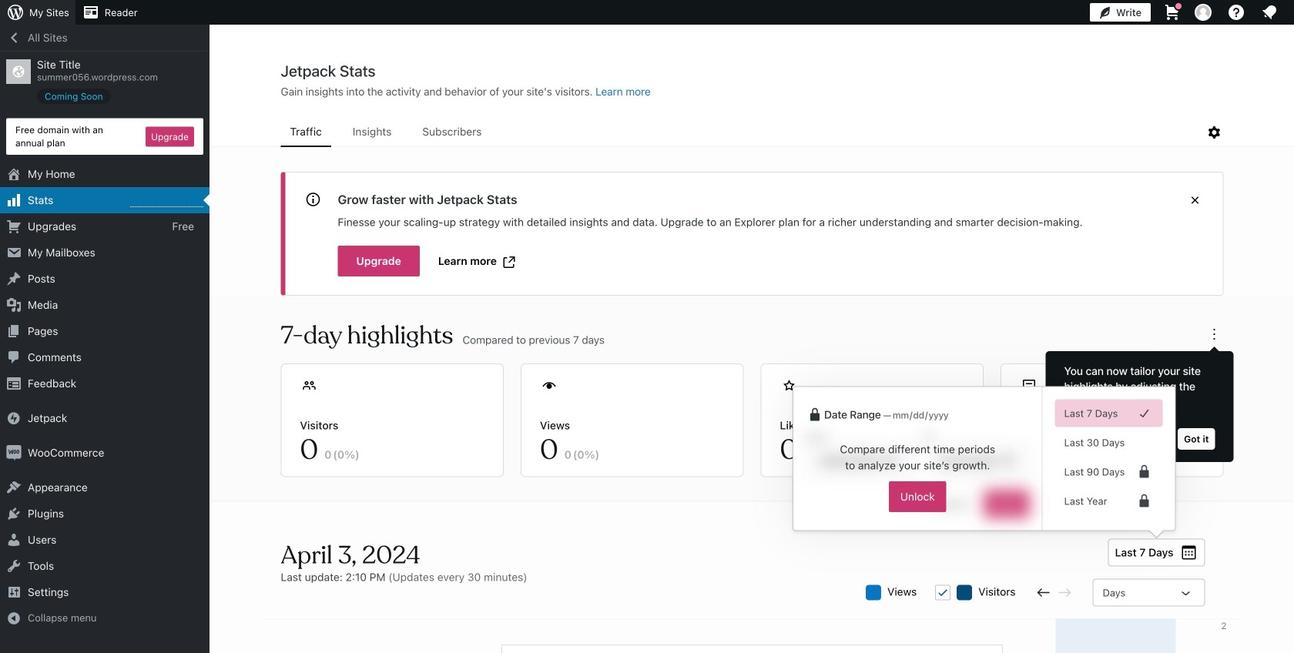 Task type: vqa. For each thing, say whether or not it's contained in the screenshot.
JETPACK STATS main content
yes



Task type: locate. For each thing, give the bounding box(es) containing it.
none checkbox inside jetpack stats main content
[[935, 585, 951, 600]]

1 vertical spatial img image
[[6, 445, 22, 461]]

highest hourly views 0 image
[[130, 197, 203, 207]]

img image
[[6, 411, 22, 426], [6, 445, 22, 461]]

0 vertical spatial img image
[[6, 411, 22, 426]]

tooltip
[[1038, 344, 1234, 462]]

None date field
[[891, 407, 972, 423], [806, 444, 911, 478], [924, 444, 1029, 478], [891, 407, 972, 423], [806, 444, 911, 478], [924, 444, 1029, 478]]

menu
[[281, 118, 1205, 147]]

help image
[[1227, 3, 1246, 22]]

2 img image from the top
[[6, 445, 22, 461]]

None checkbox
[[935, 585, 951, 600]]



Task type: describe. For each thing, give the bounding box(es) containing it.
manage your notifications image
[[1260, 3, 1279, 22]]

close image
[[1186, 191, 1204, 210]]

1 img image from the top
[[6, 411, 22, 426]]

menu inside jetpack stats main content
[[281, 118, 1205, 147]]

my profile image
[[1195, 4, 1212, 21]]

my shopping cart image
[[1163, 3, 1182, 22]]

jetpack stats main content
[[210, 61, 1294, 653]]



